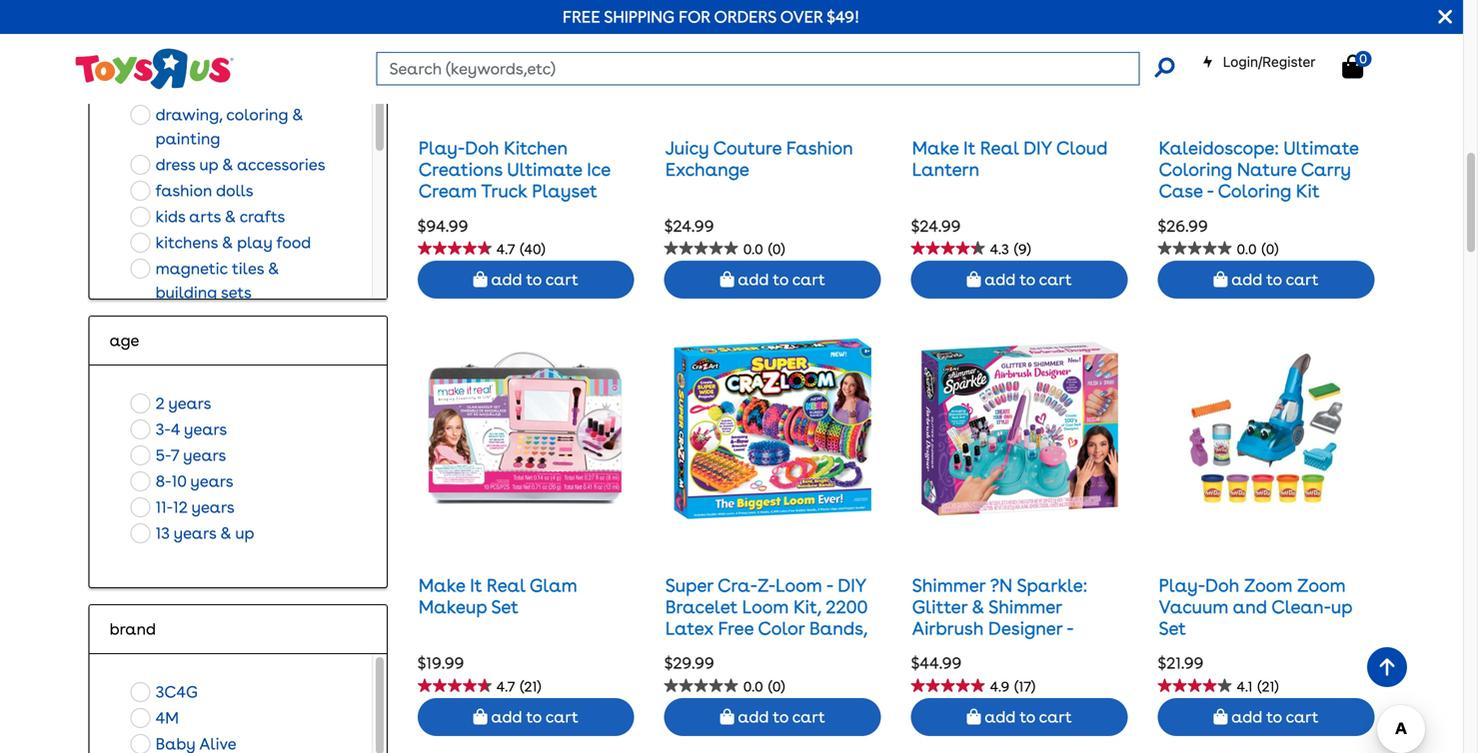 Task type: vqa. For each thing, say whether or not it's contained in the screenshot.


Task type: describe. For each thing, give the bounding box(es) containing it.
years up 3-4 years
[[168, 394, 211, 413]]

fashion
[[787, 137, 854, 159]]

0.0 for exchange
[[744, 241, 764, 258]]

$24.99 for juicy couture fashion exchange
[[665, 216, 714, 236]]

make for make it real glam makeup set
[[419, 575, 466, 597]]

real for set
[[487, 575, 526, 597]]

art inside super cra-z-loom - diy bracelet loom kit, 2200 latex free color bands, 6 row loom, design & create, cra-z-art ages 8+
[[791, 662, 818, 683]]

kitchen
[[504, 137, 568, 159]]

4.9
[[990, 679, 1010, 696]]

crafts inside button
[[240, 207, 285, 227]]

years for 12
[[192, 498, 235, 517]]

4
[[171, 420, 180, 439]]

0 link
[[1343, 51, 1384, 79]]

years down 11-12 years
[[174, 524, 216, 543]]

set inside play-doh zoom zoom vacuum and clean-up set
[[1159, 619, 1187, 640]]

cra- inside shimmer ?n sparkle: glitter & shimmer airbrush designer - fingernail art kit for tween, nail studio, cra- z-art, ages 8+
[[1079, 662, 1119, 683]]

cream
[[419, 181, 477, 202]]

clean-
[[1272, 597, 1332, 618]]

& inside super cra-z-loom - diy bracelet loom kit, 2200 latex free color bands, 6 row loom, design & create, cra-z-art ages 8+
[[839, 640, 852, 662]]

loom,
[[722, 640, 772, 662]]

4m
[[156, 709, 179, 728]]

& inside 13 years & up button
[[220, 524, 231, 543]]

shimmer ?n sparkle: glitter & shimmer airbrush designer - fingernail art kit for tween, nail studio, cra- z-art, ages 8+
[[912, 575, 1119, 705]]

exchange
[[666, 159, 750, 181]]

over
[[781, 7, 823, 26]]

z- down design
[[773, 662, 791, 683]]

make it real  diy cloud lantern image
[[920, 0, 1120, 91]]

color
[[758, 619, 805, 640]]

Enter Keyword or Item No. search field
[[377, 52, 1140, 85]]

11-
[[156, 498, 173, 517]]

glam
[[530, 575, 578, 597]]

4.9 (17)
[[990, 679, 1036, 696]]

12
[[173, 498, 188, 517]]

login/register button
[[1203, 52, 1316, 72]]

juicy couture fashion exchange image
[[673, 0, 873, 91]]

play- for play-doh kitchen creations ultimate ice cream truck playset toy $94.99
[[419, 137, 465, 159]]

3-4 years
[[156, 420, 227, 439]]

& inside "clay, dough & sand art" button
[[249, 53, 260, 73]]

painting
[[156, 129, 220, 149]]

close button image
[[1439, 6, 1453, 28]]

4.1 (21)
[[1237, 679, 1279, 696]]

toys r us image
[[74, 46, 234, 92]]

cloud
[[1057, 137, 1108, 159]]

8+ inside shimmer ?n sparkle: glitter & shimmer airbrush designer - fingernail art kit for tween, nail studio, cra- z-art, ages 8+
[[1012, 683, 1033, 705]]

make it real diy cloud lantern link
[[912, 137, 1108, 181]]

fashion dolls
[[156, 181, 254, 201]]

0 vertical spatial up
[[199, 155, 218, 175]]

$29.99
[[665, 654, 715, 674]]

8-
[[156, 472, 172, 491]]

2 zoom from the left
[[1298, 575, 1346, 597]]

clay,
[[156, 53, 193, 73]]

coloring up case
[[1159, 159, 1233, 181]]

create,
[[666, 662, 729, 683]]

nail
[[976, 662, 1012, 683]]

up inside play-doh zoom zoom vacuum and clean-up set
[[1332, 597, 1353, 618]]

5-
[[156, 446, 171, 465]]

$26.99
[[1158, 216, 1208, 236]]

ice
[[587, 159, 611, 181]]

$19.99
[[418, 654, 464, 674]]

drawing,
[[156, 105, 223, 125]]

kaleidoscope: ultimate coloring nature carry case - coloring kit
[[1159, 137, 1359, 202]]

3-4 years button
[[125, 417, 233, 443]]

super
[[666, 575, 714, 597]]

- inside super cra-z-loom - diy bracelet loom kit, 2200 latex free color bands, 6 row loom, design & create, cra-z-art ages 8+
[[827, 575, 833, 597]]

art
[[306, 53, 330, 73]]

super cra-z-loom - diy bracelet loom kit, 2200 latex free color bands, 6 row loom, design & create, cra-z-art ages 8+
[[666, 575, 868, 705]]

$49!
[[827, 7, 860, 26]]

$24.99 for make it real diy cloud lantern
[[911, 216, 961, 236]]

kids
[[156, 207, 185, 227]]

free
[[563, 7, 601, 26]]

1 horizontal spatial up
[[235, 524, 254, 543]]

ages inside super cra-z-loom - diy bracelet loom kit, 2200 latex free color bands, 6 row loom, design & create, cra-z-art ages 8+
[[822, 662, 864, 683]]

accessories
[[237, 155, 325, 175]]

play- for play-doh zoom zoom vacuum and clean-up set
[[1159, 575, 1206, 597]]

2
[[156, 394, 165, 413]]

kitchens
[[156, 233, 218, 253]]

play-doh kitchen creations ultimate ice cream truck playset toy image
[[444, 0, 608, 91]]

age element
[[110, 329, 367, 353]]

kids arts & crafts button
[[125, 204, 291, 230]]

magnetic
[[156, 259, 228, 278]]

0.0 (0) for nature
[[1237, 241, 1279, 258]]

shopping bag image inside 0 link
[[1343, 54, 1364, 78]]

make it real glam makeup set
[[419, 575, 578, 618]]

coloring
[[226, 105, 288, 125]]

brand
[[110, 620, 156, 639]]

magnetic tiles & building sets
[[156, 259, 279, 302]]

drawing, coloring & painting
[[156, 105, 303, 149]]

$44.99
[[911, 654, 962, 674]]

cra- up bracelet
[[718, 575, 758, 597]]

juicy couture fashion exchange
[[666, 137, 854, 181]]

4.7 for 4.7 (40)
[[497, 241, 515, 258]]

carry
[[1302, 159, 1352, 181]]

truck
[[481, 181, 528, 202]]

animal figures
[[156, 27, 266, 47]]

shimmer ?n sparkle: glitter & shimmer airbrush designer - fingernail art kit for tween, nail studio, cra- z-art, ages 8+ link
[[912, 575, 1119, 705]]

fashion
[[156, 181, 212, 201]]

juicy couture fashion exchange link
[[666, 137, 854, 181]]

doh for ultimate
[[465, 137, 499, 159]]

years for 4
[[184, 420, 227, 439]]

cra- down loom,
[[733, 662, 773, 683]]

4m button
[[125, 706, 185, 732]]

case
[[1159, 181, 1203, 202]]

crafts & activities
[[156, 79, 290, 99]]

super cra-z-loom - diy bracelet loom kit, 2200 latex free color bands, 6 row loom, design & create, cra-z-art ages 8+ link
[[666, 575, 868, 705]]

- inside shimmer ?n sparkle: glitter & shimmer airbrush designer - fingernail art kit for tween, nail studio, cra- z-art, ages 8+
[[1067, 619, 1074, 640]]

2 shopping bag image from the top
[[967, 709, 981, 725]]

4.3
[[990, 241, 1010, 258]]

playset
[[532, 181, 597, 202]]

make for make it real diy cloud lantern
[[912, 137, 959, 159]]

latex
[[666, 619, 714, 640]]

kaleidoscope: ultimate coloring nature carry case - coloring kit image
[[1167, 0, 1367, 91]]

for
[[1063, 640, 1086, 662]]

11-12 years button
[[125, 495, 241, 521]]

0 vertical spatial loom
[[776, 575, 823, 597]]

?n
[[990, 575, 1013, 597]]

kaleidoscope: ultimate coloring nature carry case - coloring kit link
[[1159, 137, 1359, 202]]



Task type: locate. For each thing, give the bounding box(es) containing it.
(0) for nature
[[1262, 241, 1279, 258]]

studio,
[[1016, 662, 1074, 683]]

4.7 (40)
[[497, 241, 546, 258]]

it up lantern at top
[[964, 137, 976, 159]]

(0) down juicy couture fashion exchange link
[[769, 241, 785, 258]]

0 horizontal spatial ultimate
[[507, 159, 583, 181]]

shimmer ?n sparkle: glitter & shimmer airbrush designer - fingernail art kit for tween, nail studio, cra-z-art, ages 8+ image
[[920, 329, 1120, 529]]

1 8+ from the left
[[666, 683, 687, 705]]

clay, dough & sand art
[[156, 53, 330, 73]]

4.7 left the '(40)'
[[497, 241, 515, 258]]

2 years button
[[125, 391, 217, 417]]

1 horizontal spatial shimmer
[[989, 597, 1062, 618]]

& up activities
[[249, 53, 260, 73]]

0 horizontal spatial up
[[199, 155, 218, 175]]

0.0 (0) down kaleidoscope: ultimate coloring nature carry case - coloring kit link
[[1237, 241, 1279, 258]]

sets
[[221, 283, 252, 302]]

kit,
[[794, 597, 822, 618]]

2 vertical spatial -
[[1067, 619, 1074, 640]]

13
[[156, 524, 170, 543]]

crafts
[[156, 79, 201, 99], [240, 207, 285, 227]]

0.0 (0) down loom,
[[744, 679, 785, 696]]

(21) for set
[[520, 679, 541, 696]]

it for lantern
[[964, 137, 976, 159]]

ages inside shimmer ?n sparkle: glitter & shimmer airbrush designer - fingernail art kit for tween, nail studio, cra- z-art, ages 8+
[[966, 683, 1007, 705]]

& inside 'drawing, coloring & painting'
[[292, 105, 303, 125]]

(9)
[[1015, 241, 1031, 258]]

5-7 years
[[156, 446, 226, 465]]

(21) right the 4.1
[[1258, 679, 1279, 696]]

8+
[[666, 683, 687, 705], [1012, 683, 1033, 705]]

0 horizontal spatial diy
[[838, 575, 867, 597]]

kitchens & play food button
[[125, 230, 317, 256]]

crafts inside 'button'
[[156, 79, 201, 99]]

1 vertical spatial crafts
[[240, 207, 285, 227]]

free shipping for orders over $49! link
[[563, 7, 860, 26]]

up down 11-12 years button
[[235, 524, 254, 543]]

play- up vacuum
[[1159, 575, 1206, 597]]

kitchens & play food
[[156, 233, 311, 253]]

4.7
[[497, 241, 515, 258], [497, 679, 515, 696]]

make up lantern at top
[[912, 137, 959, 159]]

0 horizontal spatial $24.99
[[665, 216, 714, 236]]

1 horizontal spatial kit
[[1297, 181, 1320, 202]]

1 vertical spatial 4.7
[[497, 679, 515, 696]]

2 4.7 from the top
[[497, 679, 515, 696]]

$24.99 down exchange
[[665, 216, 714, 236]]

art down design
[[791, 662, 818, 683]]

1 horizontal spatial real
[[981, 137, 1019, 159]]

0 horizontal spatial set
[[491, 597, 519, 618]]

zoom up and
[[1245, 575, 1293, 597]]

5-7 years button
[[125, 443, 232, 469]]

play-doh zoom zoom vacuum and clean-up set
[[1159, 575, 1353, 640]]

make up makeup
[[419, 575, 466, 597]]

cra-
[[718, 575, 758, 597], [733, 662, 773, 683], [1079, 662, 1119, 683]]

z-
[[758, 575, 776, 597], [773, 662, 791, 683], [912, 683, 930, 705]]

2 $24.99 from the left
[[911, 216, 961, 236]]

play-doh kitchen creations ultimate ice cream truck playset toy link
[[419, 137, 611, 224]]

1 $24.99 from the left
[[665, 216, 714, 236]]

0 vertical spatial real
[[981, 137, 1019, 159]]

1 horizontal spatial -
[[1067, 619, 1074, 640]]

for
[[679, 7, 711, 26]]

art down the "designer"
[[1003, 640, 1030, 662]]

2 8+ from the left
[[1012, 683, 1033, 705]]

it up makeup
[[470, 575, 482, 597]]

orders
[[714, 7, 777, 26]]

3c4g button
[[125, 680, 204, 706]]

& inside the magnetic tiles & building sets
[[268, 259, 279, 278]]

brand element
[[110, 618, 367, 642]]

4.7 down make it real glam makeup set
[[497, 679, 515, 696]]

shopping bag image
[[1343, 54, 1364, 78], [474, 271, 488, 287], [720, 271, 734, 287], [1214, 271, 1228, 287], [474, 709, 488, 725], [720, 709, 734, 725], [1214, 709, 1228, 725]]

real left cloud
[[981, 137, 1019, 159]]

zoom up clean-
[[1298, 575, 1346, 597]]

bracelet
[[666, 597, 738, 618]]

& up dolls
[[222, 155, 233, 175]]

ultimate up carry
[[1284, 137, 1359, 159]]

$21.99
[[1158, 654, 1204, 674]]

years up 8-10 years
[[183, 446, 226, 465]]

0 horizontal spatial (21)
[[520, 679, 541, 696]]

0 vertical spatial shimmer
[[912, 575, 986, 597]]

diy inside super cra-z-loom - diy bracelet loom kit, 2200 latex free color bands, 6 row loom, design & create, cra-z-art ages 8+
[[838, 575, 867, 597]]

kit inside kaleidoscope: ultimate coloring nature carry case - coloring kit
[[1297, 181, 1320, 202]]

play-doh zoom zoom vacuum and clean-up set image
[[1185, 329, 1349, 529]]

0 horizontal spatial real
[[487, 575, 526, 597]]

0 vertical spatial -
[[1207, 181, 1214, 202]]

shimmer
[[912, 575, 986, 597], [989, 597, 1062, 618]]

0 vertical spatial crafts
[[156, 79, 201, 99]]

add
[[491, 270, 522, 289], [738, 270, 769, 289], [985, 270, 1016, 289], [1232, 270, 1263, 289], [491, 708, 522, 727], [738, 708, 769, 727], [985, 708, 1016, 727], [1232, 708, 1263, 727]]

1 vertical spatial doh
[[1206, 575, 1240, 597]]

2 vertical spatial up
[[1332, 597, 1353, 618]]

up
[[199, 155, 218, 175], [235, 524, 254, 543], [1332, 597, 1353, 618]]

make inside make it real glam makeup set
[[419, 575, 466, 597]]

1 vertical spatial play-
[[1159, 575, 1206, 597]]

1 vertical spatial it
[[470, 575, 482, 597]]

2 horizontal spatial -
[[1207, 181, 1214, 202]]

couture
[[714, 137, 782, 159]]

1 (21) from the left
[[520, 679, 541, 696]]

1 vertical spatial loom
[[742, 597, 789, 618]]

crafts & activities button
[[125, 76, 296, 102]]

1 horizontal spatial ultimate
[[1284, 137, 1359, 159]]

0 horizontal spatial art
[[791, 662, 818, 683]]

4.1
[[1237, 679, 1253, 696]]

1 horizontal spatial zoom
[[1298, 575, 1346, 597]]

(0) down nature on the top right
[[1262, 241, 1279, 258]]

2 (21) from the left
[[1258, 679, 1279, 696]]

& down bands,
[[839, 640, 852, 662]]

lantern
[[912, 159, 980, 181]]

add to cart button
[[418, 261, 635, 299], [665, 261, 881, 299], [911, 261, 1128, 299], [1158, 261, 1375, 299], [418, 699, 635, 737], [665, 699, 881, 737], [911, 699, 1128, 737], [1158, 699, 1375, 737]]

kit down carry
[[1297, 181, 1320, 202]]

make it real  glam makeup set image
[[426, 329, 626, 529]]

cra- down the 'for'
[[1079, 662, 1119, 683]]

(0) for exchange
[[769, 241, 785, 258]]

coloring down nature on the top right
[[1218, 181, 1292, 202]]

real inside the "make it real diy cloud lantern"
[[981, 137, 1019, 159]]

1 horizontal spatial ages
[[966, 683, 1007, 705]]

1 horizontal spatial set
[[1159, 619, 1187, 640]]

1 vertical spatial kit
[[1035, 640, 1058, 662]]

- inside kaleidoscope: ultimate coloring nature carry case - coloring kit
[[1207, 181, 1214, 202]]

ages down nail
[[966, 683, 1007, 705]]

diy left cloud
[[1024, 137, 1052, 159]]

creations
[[419, 159, 503, 181]]

0.0 down loom,
[[744, 679, 764, 696]]

ages down design
[[822, 662, 864, 683]]

loom up color
[[742, 597, 789, 618]]

1 vertical spatial up
[[235, 524, 254, 543]]

- up the 2200
[[827, 575, 833, 597]]

dress up & accessories button
[[125, 152, 331, 178]]

doh up and
[[1206, 575, 1240, 597]]

1 horizontal spatial diy
[[1024, 137, 1052, 159]]

$24.99
[[665, 216, 714, 236], [911, 216, 961, 236]]

z- up color
[[758, 575, 776, 597]]

doh
[[465, 137, 499, 159], [1206, 575, 1240, 597]]

0 vertical spatial diy
[[1024, 137, 1052, 159]]

toy
[[419, 202, 450, 224]]

0 horizontal spatial play-
[[419, 137, 465, 159]]

doh inside play-doh zoom zoom vacuum and clean-up set
[[1206, 575, 1240, 597]]

0 horizontal spatial 8+
[[666, 683, 687, 705]]

sparkle:
[[1017, 575, 1088, 597]]

0 vertical spatial kit
[[1297, 181, 1320, 202]]

real inside make it real glam makeup set
[[487, 575, 526, 597]]

juicy
[[666, 137, 709, 159]]

8+ down create,
[[666, 683, 687, 705]]

building
[[156, 283, 217, 302]]

0 horizontal spatial crafts
[[156, 79, 201, 99]]

0 vertical spatial 4.7
[[497, 241, 515, 258]]

0.0 down juicy couture fashion exchange
[[744, 241, 764, 258]]

$94.99
[[418, 216, 468, 236]]

1 horizontal spatial art
[[1003, 640, 1030, 662]]

13 years & up button
[[125, 521, 260, 547]]

& right arts
[[225, 207, 236, 227]]

1 vertical spatial shopping bag image
[[967, 709, 981, 725]]

doh inside the play-doh kitchen creations ultimate ice cream truck playset toy $94.99
[[465, 137, 499, 159]]

0 vertical spatial it
[[964, 137, 976, 159]]

0.0 down kaleidoscope: ultimate coloring nature carry case - coloring kit link
[[1237, 241, 1257, 258]]

& down kids arts & crafts
[[222, 233, 233, 253]]

2 horizontal spatial up
[[1332, 597, 1353, 618]]

real left glam
[[487, 575, 526, 597]]

set right makeup
[[491, 597, 519, 618]]

art inside shimmer ?n sparkle: glitter & shimmer airbrush designer - fingernail art kit for tween, nail studio, cra- z-art, ages 8+
[[1003, 640, 1030, 662]]

crafts down clay, on the left top of the page
[[156, 79, 201, 99]]

makeup
[[419, 597, 487, 618]]

& inside kids arts & crafts button
[[225, 207, 236, 227]]

add to cart
[[488, 270, 579, 289], [734, 270, 826, 289], [981, 270, 1072, 289], [1228, 270, 1319, 289], [488, 708, 579, 727], [734, 708, 826, 727], [981, 708, 1072, 727], [1228, 708, 1319, 727]]

1 horizontal spatial it
[[964, 137, 976, 159]]

0 vertical spatial play-
[[419, 137, 465, 159]]

4.3 (9)
[[990, 241, 1031, 258]]

1 vertical spatial real
[[487, 575, 526, 597]]

kit inside shimmer ?n sparkle: glitter & shimmer airbrush designer - fingernail art kit for tween, nail studio, cra- z-art, ages 8+
[[1035, 640, 1058, 662]]

years for 7
[[183, 446, 226, 465]]

7
[[171, 446, 179, 465]]

& up airbrush
[[972, 597, 985, 618]]

(0) down design
[[769, 679, 785, 696]]

make
[[912, 137, 959, 159], [419, 575, 466, 597]]

shimmer up the "designer"
[[989, 597, 1062, 618]]

art
[[1003, 640, 1030, 662], [791, 662, 818, 683]]

row
[[681, 640, 717, 662]]

1 horizontal spatial doh
[[1206, 575, 1240, 597]]

ultimate down kitchen
[[507, 159, 583, 181]]

airbrush
[[912, 619, 984, 640]]

& inside crafts & activities 'button'
[[205, 79, 216, 99]]

- right case
[[1207, 181, 1214, 202]]

1 vertical spatial shimmer
[[989, 597, 1062, 618]]

& inside dress up & accessories button
[[222, 155, 233, 175]]

1 horizontal spatial make
[[912, 137, 959, 159]]

1 vertical spatial diy
[[838, 575, 867, 597]]

real for lantern
[[981, 137, 1019, 159]]

crafts up play
[[240, 207, 285, 227]]

0 horizontal spatial shimmer
[[912, 575, 986, 597]]

super cra-z-loom - diy bracelet loom kit, 2200 latex free color bands, 6 row loom, design & create, cra-z-art ages 8+ image
[[673, 329, 873, 529]]

0 vertical spatial doh
[[465, 137, 499, 159]]

it inside make it real glam makeup set
[[470, 575, 482, 597]]

0 horizontal spatial -
[[827, 575, 833, 597]]

kit up the studio,
[[1035, 640, 1058, 662]]

play- inside play-doh zoom zoom vacuum and clean-up set
[[1159, 575, 1206, 597]]

- up the 'for'
[[1067, 619, 1074, 640]]

8+ right 4.9
[[1012, 683, 1033, 705]]

0 horizontal spatial kit
[[1035, 640, 1058, 662]]

-
[[1207, 181, 1214, 202], [827, 575, 833, 597], [1067, 619, 1074, 640]]

0 horizontal spatial doh
[[465, 137, 499, 159]]

0 vertical spatial shopping bag image
[[967, 271, 981, 287]]

13 years & up
[[156, 524, 254, 543]]

0 horizontal spatial it
[[470, 575, 482, 597]]

8-10 years button
[[125, 469, 240, 495]]

set down vacuum
[[1159, 619, 1187, 640]]

and
[[1233, 597, 1268, 618]]

login/register
[[1224, 53, 1316, 70]]

to
[[526, 270, 542, 289], [773, 270, 789, 289], [1020, 270, 1036, 289], [1267, 270, 1283, 289], [526, 708, 542, 727], [773, 708, 789, 727], [1020, 708, 1036, 727], [1267, 708, 1283, 727]]

1 vertical spatial make
[[419, 575, 466, 597]]

4.7 (21)
[[497, 679, 541, 696]]

it inside the "make it real diy cloud lantern"
[[964, 137, 976, 159]]

& down dough
[[205, 79, 216, 99]]

0 vertical spatial make
[[912, 137, 959, 159]]

doh up creations
[[465, 137, 499, 159]]

1 horizontal spatial (21)
[[1258, 679, 1279, 696]]

make inside the "make it real diy cloud lantern"
[[912, 137, 959, 159]]

0.0 for nature
[[1237, 241, 1257, 258]]

0 horizontal spatial make
[[419, 575, 466, 597]]

diy inside the "make it real diy cloud lantern"
[[1024, 137, 1052, 159]]

drawing, coloring & painting button
[[125, 102, 337, 152]]

free shipping for orders over $49!
[[563, 7, 860, 26]]

0.0 (0) down juicy couture fashion exchange
[[744, 241, 785, 258]]

it for set
[[470, 575, 482, 597]]

1 horizontal spatial crafts
[[240, 207, 285, 227]]

1 4.7 from the top
[[497, 241, 515, 258]]

play- up creations
[[419, 137, 465, 159]]

$24.99 down lantern at top
[[911, 216, 961, 236]]

0 horizontal spatial ages
[[822, 662, 864, 683]]

magnetic tiles & building sets button
[[125, 256, 337, 306]]

ultimate inside kaleidoscope: ultimate coloring nature carry case - coloring kit
[[1284, 137, 1359, 159]]

ultimate inside the play-doh kitchen creations ultimate ice cream truck playset toy $94.99
[[507, 159, 583, 181]]

1 horizontal spatial 8+
[[1012, 683, 1033, 705]]

1 horizontal spatial $24.99
[[911, 216, 961, 236]]

0 horizontal spatial zoom
[[1245, 575, 1293, 597]]

fingernail
[[912, 640, 999, 662]]

& right coloring
[[292, 105, 303, 125]]

0.0 (0) for exchange
[[744, 241, 785, 258]]

shopping bag image
[[967, 271, 981, 287], [967, 709, 981, 725]]

up up fashion dolls
[[199, 155, 218, 175]]

z- down tween,
[[912, 683, 930, 705]]

shimmer up glitter
[[912, 575, 986, 597]]

bands,
[[810, 619, 868, 640]]

& right tiles
[[268, 259, 279, 278]]

1 zoom from the left
[[1245, 575, 1293, 597]]

it
[[964, 137, 976, 159], [470, 575, 482, 597]]

years for 10
[[191, 472, 234, 491]]

years up the 5-7 years
[[184, 420, 227, 439]]

doh for vacuum
[[1206, 575, 1240, 597]]

dolls
[[216, 181, 254, 201]]

years up 13 years & up
[[192, 498, 235, 517]]

years up 11-12 years
[[191, 472, 234, 491]]

set inside make it real glam makeup set
[[491, 597, 519, 618]]

loom up kit,
[[776, 575, 823, 597]]

1 shopping bag image from the top
[[967, 271, 981, 287]]

nature
[[1237, 159, 1297, 181]]

(21) for and
[[1258, 679, 1279, 696]]

z- inside shimmer ?n sparkle: glitter & shimmer airbrush designer - fingernail art kit for tween, nail studio, cra- z-art, ages 8+
[[912, 683, 930, 705]]

(21) down make it real glam makeup set
[[520, 679, 541, 696]]

& inside kitchens & play food button
[[222, 233, 233, 253]]

None search field
[[377, 52, 1175, 85]]

play- inside the play-doh kitchen creations ultimate ice cream truck playset toy $94.99
[[419, 137, 465, 159]]

diy up the 2200
[[838, 575, 867, 597]]

clay, dough & sand art button
[[125, 50, 336, 76]]

4.7 for 4.7 (21)
[[497, 679, 515, 696]]

zoom
[[1245, 575, 1293, 597], [1298, 575, 1346, 597]]

up right and
[[1332, 597, 1353, 618]]

sand
[[264, 53, 302, 73]]

play
[[237, 233, 273, 253]]

& down 11-12 years
[[220, 524, 231, 543]]

& inside shimmer ?n sparkle: glitter & shimmer airbrush designer - fingernail art kit for tween, nail studio, cra- z-art, ages 8+
[[972, 597, 985, 618]]

1 vertical spatial -
[[827, 575, 833, 597]]

8+ inside super cra-z-loom - diy bracelet loom kit, 2200 latex free color bands, 6 row loom, design & create, cra-z-art ages 8+
[[666, 683, 687, 705]]

1 horizontal spatial play-
[[1159, 575, 1206, 597]]

tween,
[[912, 662, 972, 683]]

3c4g
[[156, 683, 198, 702]]

activities
[[219, 79, 290, 99]]



